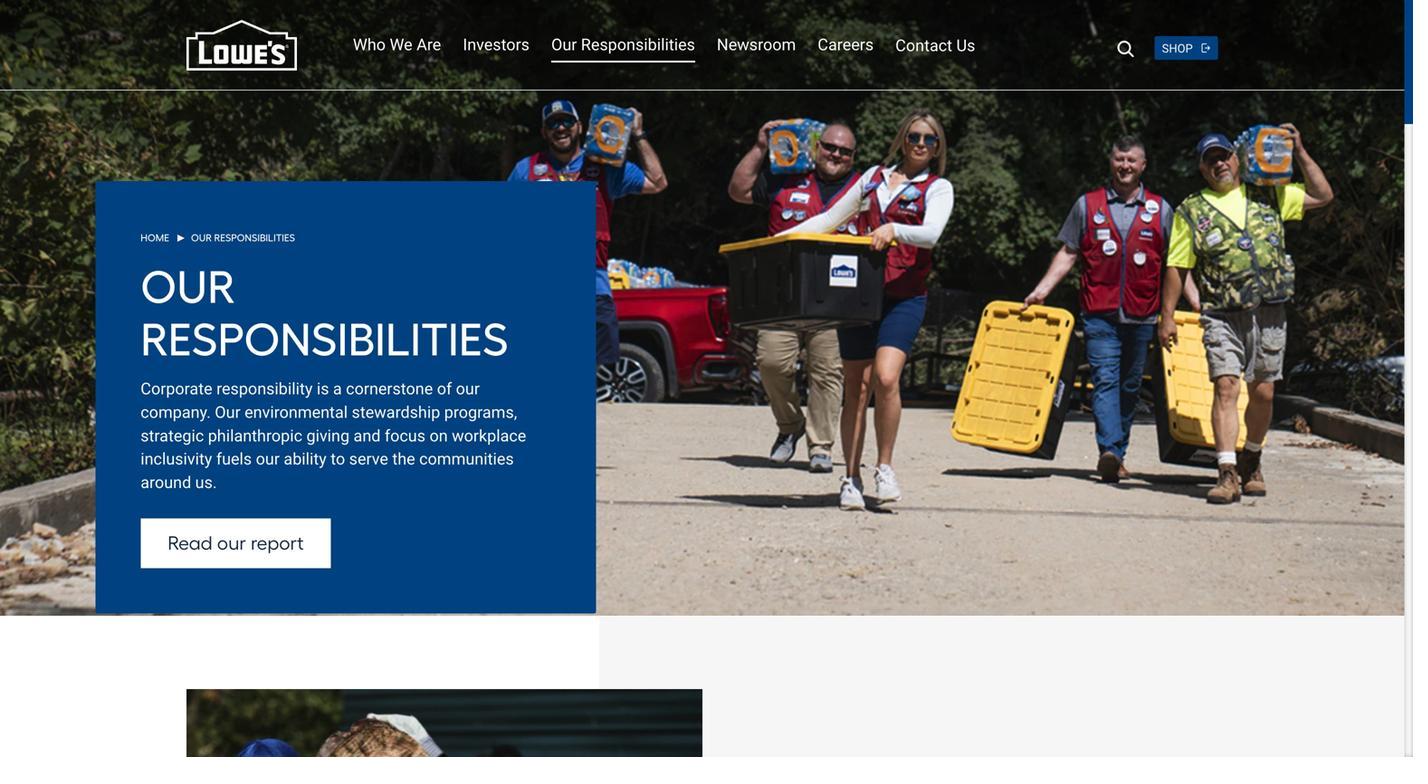 Task type: describe. For each thing, give the bounding box(es) containing it.
communities
[[419, 450, 514, 469]]

programs,
[[444, 403, 517, 422]]

giving
[[307, 426, 350, 445]]

corporate
[[141, 379, 213, 399]]

stewardship
[[352, 403, 440, 422]]

lowe's logo image
[[186, 20, 297, 71]]

us
[[957, 36, 976, 55]]

home link
[[141, 230, 169, 245]]

1 vertical spatial responsibilities
[[214, 232, 295, 244]]

philanthropic
[[208, 426, 303, 445]]

a
[[333, 379, 342, 399]]

who
[[353, 35, 386, 54]]

our responsibilities link
[[552, 34, 695, 57]]

focus
[[385, 426, 426, 445]]

read our report
[[168, 532, 304, 555]]

investors
[[463, 35, 530, 54]]

strategic
[[141, 426, 204, 445]]

of
[[437, 379, 452, 399]]

workplace
[[452, 426, 527, 445]]

careers link
[[818, 34, 874, 57]]

on
[[430, 426, 448, 445]]

report
[[251, 532, 304, 555]]

0 vertical spatial our
[[456, 379, 480, 399]]

around
[[141, 473, 191, 492]]

ability
[[284, 450, 327, 469]]

environmental
[[245, 403, 348, 422]]

serve
[[349, 450, 388, 469]]

is
[[317, 379, 329, 399]]

shop
[[1163, 42, 1193, 55]]

2 vertical spatial our responsibilities
[[141, 260, 509, 367]]

corporate responsibility is a cornerstone of our company. our environmental stewardship programs, strategic philanthropic giving and focus on workplace inclusivity fuels our ability to serve the communities around us.
[[141, 379, 527, 492]]

our inside corporate responsibility is a cornerstone of our company. our environmental stewardship programs, strategic philanthropic giving and focus on workplace inclusivity fuels our ability to serve the communities around us.
[[215, 403, 241, 422]]

investors link
[[463, 34, 530, 57]]

company.
[[141, 403, 211, 422]]

we
[[390, 35, 413, 54]]

and
[[354, 426, 381, 445]]



Task type: vqa. For each thing, say whether or not it's contained in the screenshot.
NEWSROOM
yes



Task type: locate. For each thing, give the bounding box(es) containing it.
2 vertical spatial our
[[217, 532, 246, 555]]

contact us
[[896, 36, 976, 55]]

0 vertical spatial our responsibilities
[[552, 35, 695, 54]]

the
[[392, 450, 415, 469]]

us.
[[195, 473, 217, 492]]

our right investors at the left top of page
[[552, 35, 577, 54]]

0 vertical spatial responsibilities
[[581, 35, 695, 54]]

our right the of
[[456, 379, 480, 399]]

shop link
[[1163, 42, 1212, 55]]

our down philanthropic on the bottom of page
[[256, 450, 280, 469]]

careers
[[818, 35, 874, 54]]

2 horizontal spatial our
[[456, 379, 480, 399]]

our inside our responsibilities link
[[552, 35, 577, 54]]

contact us link
[[896, 34, 976, 58]]

responsibilities
[[581, 35, 695, 54], [214, 232, 295, 244], [141, 312, 509, 367]]

1 vertical spatial our
[[256, 450, 280, 469]]

our right home link
[[191, 232, 212, 244]]

2 vertical spatial responsibilities
[[141, 312, 509, 367]]

our right read
[[217, 532, 246, 555]]

who we are
[[353, 35, 441, 54]]

responsibility
[[217, 379, 313, 399]]

newsroom
[[717, 35, 796, 54]]

newsroom link
[[717, 34, 796, 57]]

cornerstone
[[346, 379, 433, 399]]

our down home link
[[141, 260, 235, 314]]

1 horizontal spatial our
[[256, 450, 280, 469]]

who we are link
[[353, 34, 441, 57]]

our responsibilities
[[552, 35, 695, 54], [191, 232, 295, 244], [141, 260, 509, 367]]

our
[[552, 35, 577, 54], [191, 232, 212, 244], [141, 260, 235, 314], [215, 403, 241, 422]]

home
[[141, 232, 169, 244]]

0 horizontal spatial our
[[217, 532, 246, 555]]

to
[[331, 450, 345, 469]]

our
[[456, 379, 480, 399], [256, 450, 280, 469], [217, 532, 246, 555]]

are
[[417, 35, 441, 54]]

read our report link
[[141, 518, 331, 568]]

read
[[168, 532, 213, 555]]

1 vertical spatial our responsibilities
[[191, 232, 295, 244]]

inclusivity
[[141, 450, 212, 469]]

our up philanthropic on the bottom of page
[[215, 403, 241, 422]]

contact
[[896, 36, 953, 55]]

fuels
[[216, 450, 252, 469]]



